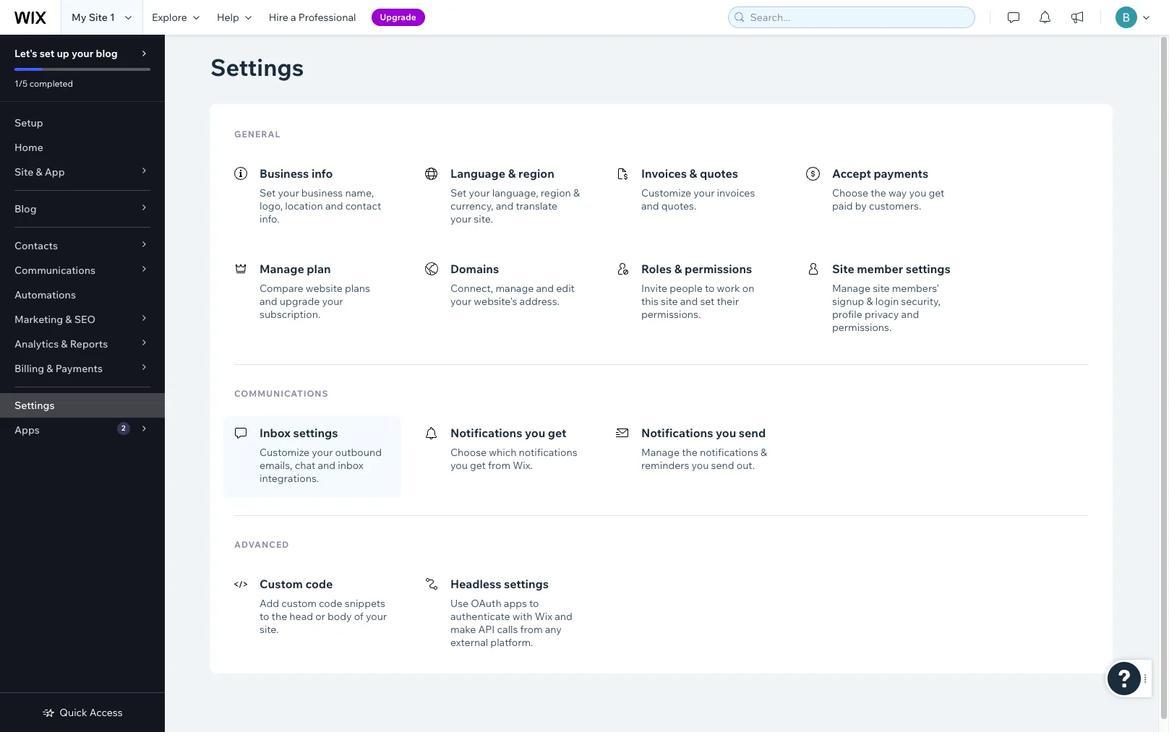Task type: describe. For each thing, give the bounding box(es) containing it.
the inside notifications you send manage the notifications & reminders you send out.
[[682, 446, 697, 459]]

reminders
[[641, 459, 689, 472]]

settings inside site member settings manage site members' signup & login security, profile privacy and permissions.
[[906, 262, 951, 276]]

home
[[14, 141, 43, 154]]

members'
[[892, 282, 939, 295]]

business
[[260, 166, 309, 181]]

their
[[717, 295, 739, 308]]

way
[[889, 187, 907, 200]]

notifications you send manage the notifications & reminders you send out.
[[641, 426, 767, 472]]

marketing
[[14, 313, 63, 326]]

customize inside inbox settings customize your outbound emails, chat and inbox integrations.
[[260, 446, 310, 459]]

language
[[450, 166, 505, 181]]

permissions
[[685, 262, 752, 276]]

notifications for notifications you get
[[450, 426, 522, 440]]

subscription.
[[260, 308, 321, 321]]

which
[[489, 446, 517, 459]]

and inside domains connect, manage and edit your website's address.
[[536, 282, 554, 295]]

analytics & reports
[[14, 338, 108, 351]]

& inside site member settings manage site members' signup & login security, profile privacy and permissions.
[[866, 295, 873, 308]]

info
[[312, 166, 333, 181]]

& for quotes
[[689, 166, 697, 181]]

domains
[[450, 262, 499, 276]]

choose inside accept payments choose the way you get paid by customers.
[[832, 187, 868, 200]]

the inside custom code add custom code snippets to the head or body of your site.
[[272, 610, 287, 623]]

and inside inbox settings customize your outbound emails, chat and inbox integrations.
[[318, 459, 336, 472]]

address.
[[519, 295, 560, 308]]

on
[[742, 282, 754, 295]]

info.
[[260, 213, 280, 226]]

quotes.
[[661, 200, 696, 213]]

customers.
[[869, 200, 921, 213]]

profile
[[832, 308, 862, 321]]

quick access button
[[42, 706, 123, 719]]

security,
[[901, 295, 940, 308]]

help button
[[208, 0, 260, 35]]

customize inside "invoices & quotes customize your invoices and quotes."
[[641, 187, 691, 200]]

apps
[[14, 424, 40, 437]]

business info set your business name, logo, location and contact info.
[[260, 166, 381, 226]]

& for payments
[[46, 362, 53, 375]]

and inside "invoices & quotes customize your invoices and quotes."
[[641, 200, 659, 213]]

billing
[[14, 362, 44, 375]]

manage inside manage plan compare website plans and upgrade your subscription.
[[260, 262, 304, 276]]

up
[[57, 47, 69, 60]]

location
[[285, 200, 323, 213]]

& inside notifications you send manage the notifications & reminders you send out.
[[761, 446, 767, 459]]

accept payments choose the way you get paid by customers.
[[832, 166, 945, 213]]

0 vertical spatial code
[[305, 577, 333, 591]]

to for &
[[705, 282, 715, 295]]

manage for site member settings
[[832, 282, 870, 295]]

settings inside sidebar element
[[14, 399, 55, 412]]

Search... field
[[746, 7, 970, 27]]

login
[[875, 295, 899, 308]]

set inside 'language & region set your language, region & currency, and translate your site.'
[[450, 187, 467, 200]]

invoices & quotes customize your invoices and quotes.
[[641, 166, 755, 213]]

hire a professional
[[269, 11, 356, 24]]

and inside manage plan compare website plans and upgrade your subscription.
[[260, 295, 277, 308]]

work
[[717, 282, 740, 295]]

0 vertical spatial site
[[89, 11, 108, 24]]

or
[[315, 610, 325, 623]]

you inside accept payments choose the way you get paid by customers.
[[909, 187, 926, 200]]

language,
[[492, 187, 538, 200]]

and inside 'language & region set your language, region & currency, and translate your site.'
[[496, 200, 514, 213]]

connect,
[[450, 282, 493, 295]]

manage plan compare website plans and upgrade your subscription.
[[260, 262, 370, 321]]

oauth
[[471, 597, 501, 610]]

1 horizontal spatial settings
[[210, 53, 304, 82]]

1 vertical spatial code
[[319, 597, 342, 610]]

make
[[450, 623, 476, 636]]

domains connect, manage and edit your website's address.
[[450, 262, 575, 308]]

head
[[289, 610, 313, 623]]

2
[[121, 424, 126, 433]]

1/5
[[14, 78, 28, 89]]

advanced-section element
[[223, 554, 1100, 662]]

logo,
[[260, 200, 283, 213]]

contacts
[[14, 239, 58, 252]]

1/5 completed
[[14, 78, 73, 89]]

signup
[[832, 295, 864, 308]]

headless settings use oauth apps to authenticate with wix and make api calls from any external platform.
[[450, 577, 572, 649]]

& for app
[[36, 166, 42, 179]]

blog
[[14, 202, 37, 215]]

people
[[670, 282, 703, 295]]

contacts button
[[0, 234, 165, 258]]

your inside manage plan compare website plans and upgrade your subscription.
[[322, 295, 343, 308]]

site for &
[[14, 166, 33, 179]]

communications button
[[0, 258, 165, 283]]

hire
[[269, 11, 288, 24]]

1 horizontal spatial send
[[739, 426, 766, 440]]

compare
[[260, 282, 303, 295]]

payments
[[874, 166, 928, 181]]

quotes
[[700, 166, 738, 181]]

let's
[[14, 47, 37, 60]]

authenticate
[[450, 610, 510, 623]]

upgrade
[[380, 12, 416, 22]]

invite
[[641, 282, 667, 295]]

1 vertical spatial get
[[548, 426, 566, 440]]

external
[[450, 636, 488, 649]]

with
[[512, 610, 533, 623]]

settings for inbox settings
[[293, 426, 338, 440]]

currency,
[[450, 200, 494, 213]]

home link
[[0, 135, 165, 160]]

permissions. for &
[[641, 308, 701, 321]]

use
[[450, 597, 469, 610]]

blog button
[[0, 197, 165, 221]]

your inside inbox settings customize your outbound emails, chat and inbox integrations.
[[312, 446, 333, 459]]

out.
[[737, 459, 755, 472]]

headless
[[450, 577, 501, 591]]

sidebar element
[[0, 35, 165, 732]]

automations link
[[0, 283, 165, 307]]

and inside the headless settings use oauth apps to authenticate with wix and make api calls from any external platform.
[[555, 610, 572, 623]]

add
[[260, 597, 279, 610]]

and inside business info set your business name, logo, location and contact info.
[[325, 200, 343, 213]]



Task type: vqa. For each thing, say whether or not it's contained in the screenshot.
e.g., mystunningwebsite.com field
no



Task type: locate. For each thing, give the bounding box(es) containing it.
invoices
[[717, 187, 755, 200]]

automations
[[14, 288, 76, 301]]

2 vertical spatial get
[[470, 459, 486, 472]]

website's
[[474, 295, 517, 308]]

1 vertical spatial set
[[700, 295, 715, 308]]

1 vertical spatial send
[[711, 459, 734, 472]]

0 horizontal spatial get
[[470, 459, 486, 472]]

0 horizontal spatial send
[[711, 459, 734, 472]]

& left reports
[[61, 338, 68, 351]]

2 notifications from the left
[[641, 426, 713, 440]]

permissions. down signup on the right top of the page
[[832, 321, 892, 334]]

0 horizontal spatial communications
[[14, 264, 95, 277]]

inbox settings customize your outbound emails, chat and inbox integrations.
[[260, 426, 382, 485]]

reports
[[70, 338, 108, 351]]

1 horizontal spatial get
[[548, 426, 566, 440]]

1 horizontal spatial customize
[[641, 187, 691, 200]]

customize down invoices
[[641, 187, 691, 200]]

settings inside the headless settings use oauth apps to authenticate with wix and make api calls from any external platform.
[[504, 577, 549, 591]]

set inside business info set your business name, logo, location and contact info.
[[260, 187, 276, 200]]

1 horizontal spatial choose
[[832, 187, 868, 200]]

manage inside site member settings manage site members' signup & login security, profile privacy and permissions.
[[832, 282, 870, 295]]

from left wix.
[[488, 459, 510, 472]]

manage for notifications you send
[[641, 446, 680, 459]]

calls
[[497, 623, 518, 636]]

to down custom
[[260, 610, 269, 623]]

roles & permissions invite people to work on this site and set their permissions.
[[641, 262, 754, 321]]

contact
[[345, 200, 381, 213]]

0 horizontal spatial settings
[[293, 426, 338, 440]]

general
[[234, 129, 281, 140]]

1 vertical spatial manage
[[832, 282, 870, 295]]

1 horizontal spatial site
[[873, 282, 890, 295]]

to right apps
[[529, 597, 539, 610]]

your inside "invoices & quotes customize your invoices and quotes."
[[694, 187, 715, 200]]

& left login
[[866, 295, 873, 308]]

2 set from the left
[[450, 187, 467, 200]]

1 horizontal spatial permissions.
[[832, 321, 892, 334]]

& inside billing & payments popup button
[[46, 362, 53, 375]]

0 horizontal spatial set
[[40, 47, 54, 60]]

notifications for notifications you send
[[641, 426, 713, 440]]

notifications up which
[[450, 426, 522, 440]]

set left "their"
[[700, 295, 715, 308]]

1 horizontal spatial site
[[89, 11, 108, 24]]

analytics
[[14, 338, 59, 351]]

1 vertical spatial site
[[14, 166, 33, 179]]

1 vertical spatial communications
[[234, 388, 329, 399]]

upgrade
[[280, 295, 320, 308]]

0 horizontal spatial the
[[272, 610, 287, 623]]

& up language,
[[508, 166, 516, 181]]

to left work
[[705, 282, 715, 295]]

marketing & seo
[[14, 313, 96, 326]]

& inside site & app popup button
[[36, 166, 42, 179]]

from inside notifications you get choose which notifications you get from wix.
[[488, 459, 510, 472]]

choose down accept
[[832, 187, 868, 200]]

0 vertical spatial communications
[[14, 264, 95, 277]]

& right billing
[[46, 362, 53, 375]]

body
[[328, 610, 352, 623]]

set left the up
[[40, 47, 54, 60]]

to
[[705, 282, 715, 295], [529, 597, 539, 610], [260, 610, 269, 623]]

site down member
[[873, 282, 890, 295]]

0 vertical spatial the
[[871, 187, 886, 200]]

0 horizontal spatial customize
[[260, 446, 310, 459]]

0 horizontal spatial site
[[661, 295, 678, 308]]

site inside roles & permissions invite people to work on this site and set their permissions.
[[661, 295, 678, 308]]

1 horizontal spatial notifications
[[641, 426, 713, 440]]

seo
[[74, 313, 96, 326]]

manage
[[260, 262, 304, 276], [832, 282, 870, 295], [641, 446, 680, 459]]

to inside roles & permissions invite people to work on this site and set their permissions.
[[705, 282, 715, 295]]

inbox
[[338, 459, 363, 472]]

site & app button
[[0, 160, 165, 184]]

0 horizontal spatial choose
[[450, 446, 487, 459]]

set inside sidebar element
[[40, 47, 54, 60]]

& left quotes
[[689, 166, 697, 181]]

wix
[[535, 610, 552, 623]]

your inside sidebar element
[[72, 47, 93, 60]]

notifications inside notifications you send manage the notifications & reminders you send out.
[[700, 446, 758, 459]]

and inside site member settings manage site members' signup & login security, profile privacy and permissions.
[[901, 308, 919, 321]]

0 horizontal spatial site
[[14, 166, 33, 179]]

app
[[45, 166, 65, 179]]

let's set up your blog
[[14, 47, 118, 60]]

1 horizontal spatial manage
[[641, 446, 680, 459]]

name,
[[345, 187, 374, 200]]

set
[[40, 47, 54, 60], [700, 295, 715, 308]]

& up people
[[674, 262, 682, 276]]

set down language
[[450, 187, 467, 200]]

1 horizontal spatial the
[[682, 446, 697, 459]]

site
[[873, 282, 890, 295], [661, 295, 678, 308]]

0 horizontal spatial to
[[260, 610, 269, 623]]

site inside site member settings manage site members' signup & login security, profile privacy and permissions.
[[873, 282, 890, 295]]

1 vertical spatial region
[[541, 187, 571, 200]]

& left 'seo'
[[65, 313, 72, 326]]

wix.
[[513, 459, 533, 472]]

choose left which
[[450, 446, 487, 459]]

paid
[[832, 200, 853, 213]]

settings down hire at the left top of the page
[[210, 53, 304, 82]]

site. down language,
[[474, 213, 493, 226]]

notifications inside notifications you get choose which notifications you get from wix.
[[519, 446, 577, 459]]

snippets
[[345, 597, 385, 610]]

quick access
[[60, 706, 123, 719]]

2 vertical spatial settings
[[504, 577, 549, 591]]

communications-section element
[[223, 403, 1100, 498]]

notifications inside notifications you send manage the notifications & reminders you send out.
[[641, 426, 713, 440]]

site
[[89, 11, 108, 24], [14, 166, 33, 179], [832, 262, 854, 276]]

custom code add custom code snippets to the head or body of your site.
[[260, 577, 387, 636]]

0 horizontal spatial notifications
[[519, 446, 577, 459]]

region right language,
[[541, 187, 571, 200]]

chat
[[295, 459, 315, 472]]

& for permissions
[[674, 262, 682, 276]]

your inside business info set your business name, logo, location and contact info.
[[278, 187, 299, 200]]

any
[[545, 623, 562, 636]]

and
[[325, 200, 343, 213], [496, 200, 514, 213], [641, 200, 659, 213], [536, 282, 554, 295], [260, 295, 277, 308], [680, 295, 698, 308], [901, 308, 919, 321], [318, 459, 336, 472], [555, 610, 572, 623]]

settings up members' at the top right of page
[[906, 262, 951, 276]]

get
[[929, 187, 945, 200], [548, 426, 566, 440], [470, 459, 486, 472]]

1 set from the left
[[260, 187, 276, 200]]

0 vertical spatial send
[[739, 426, 766, 440]]

0 vertical spatial region
[[518, 166, 554, 181]]

permissions. down people
[[641, 308, 701, 321]]

choose inside notifications you get choose which notifications you get from wix.
[[450, 446, 487, 459]]

emails,
[[260, 459, 292, 472]]

1 vertical spatial from
[[520, 623, 543, 636]]

0 horizontal spatial set
[[260, 187, 276, 200]]

2 horizontal spatial get
[[929, 187, 945, 200]]

1 horizontal spatial to
[[529, 597, 539, 610]]

settings up apps
[[504, 577, 549, 591]]

blog
[[96, 47, 118, 60]]

1 vertical spatial the
[[682, 446, 697, 459]]

custom
[[281, 597, 317, 610]]

settings up apps
[[14, 399, 55, 412]]

explore
[[152, 11, 187, 24]]

and right login
[[901, 308, 919, 321]]

upgrade button
[[371, 9, 425, 26]]

permissions. inside site member settings manage site members' signup & login security, profile privacy and permissions.
[[832, 321, 892, 334]]

1 vertical spatial settings
[[14, 399, 55, 412]]

privacy
[[865, 308, 899, 321]]

code left of
[[319, 597, 342, 610]]

manage inside notifications you send manage the notifications & reminders you send out.
[[641, 446, 680, 459]]

and right invite
[[680, 295, 698, 308]]

2 horizontal spatial to
[[705, 282, 715, 295]]

0 vertical spatial get
[[929, 187, 945, 200]]

code
[[305, 577, 333, 591], [319, 597, 342, 610]]

code up custom
[[305, 577, 333, 591]]

site left the 1
[[89, 11, 108, 24]]

1 horizontal spatial set
[[700, 295, 715, 308]]

site. down 'add' on the left bottom
[[260, 623, 279, 636]]

site. inside 'language & region set your language, region & currency, and translate your site.'
[[474, 213, 493, 226]]

send
[[739, 426, 766, 440], [711, 459, 734, 472]]

1 horizontal spatial site.
[[474, 213, 493, 226]]

quick
[[60, 706, 87, 719]]

a
[[291, 11, 296, 24]]

the left the way
[[871, 187, 886, 200]]

manage
[[496, 282, 534, 295]]

1 horizontal spatial notifications
[[700, 446, 758, 459]]

0 vertical spatial settings
[[210, 53, 304, 82]]

& for region
[[508, 166, 516, 181]]

and left quotes.
[[641, 200, 659, 213]]

site & app
[[14, 166, 65, 179]]

marketing & seo button
[[0, 307, 165, 332]]

0 vertical spatial settings
[[906, 262, 951, 276]]

0 vertical spatial choose
[[832, 187, 868, 200]]

the
[[871, 187, 886, 200], [682, 446, 697, 459], [272, 610, 287, 623]]

2 horizontal spatial site
[[832, 262, 854, 276]]

general-section element
[[223, 143, 1100, 347]]

my
[[72, 11, 86, 24]]

set
[[260, 187, 276, 200], [450, 187, 467, 200]]

plans
[[345, 282, 370, 295]]

1 horizontal spatial set
[[450, 187, 467, 200]]

and inside roles & permissions invite people to work on this site and set their permissions.
[[680, 295, 698, 308]]

set down business at the top of the page
[[260, 187, 276, 200]]

communications up inbox
[[234, 388, 329, 399]]

to inside the headless settings use oauth apps to authenticate with wix and make api calls from any external platform.
[[529, 597, 539, 610]]

from
[[488, 459, 510, 472], [520, 623, 543, 636]]

your
[[72, 47, 93, 60], [278, 187, 299, 200], [469, 187, 490, 200], [694, 187, 715, 200], [450, 213, 471, 226], [322, 295, 343, 308], [450, 295, 471, 308], [312, 446, 333, 459], [366, 610, 387, 623]]

& for seo
[[65, 313, 72, 326]]

1 horizontal spatial from
[[520, 623, 543, 636]]

0 horizontal spatial from
[[488, 459, 510, 472]]

edit
[[556, 282, 575, 295]]

billing & payments button
[[0, 356, 165, 381]]

invoices
[[641, 166, 687, 181]]

2 notifications from the left
[[700, 446, 758, 459]]

2 horizontal spatial settings
[[906, 262, 951, 276]]

2 vertical spatial site
[[832, 262, 854, 276]]

0 vertical spatial customize
[[641, 187, 691, 200]]

from left any
[[520, 623, 543, 636]]

communications up automations
[[14, 264, 95, 277]]

the inside accept payments choose the way you get paid by customers.
[[871, 187, 886, 200]]

1 horizontal spatial settings
[[504, 577, 549, 591]]

language & region set your language, region & currency, and translate your site.
[[450, 166, 580, 226]]

translate
[[516, 200, 557, 213]]

1 vertical spatial choose
[[450, 446, 487, 459]]

accept
[[832, 166, 871, 181]]

set inside roles & permissions invite people to work on this site and set their permissions.
[[700, 295, 715, 308]]

from inside the headless settings use oauth apps to authenticate with wix and make api calls from any external platform.
[[520, 623, 543, 636]]

your inside domains connect, manage and edit your website's address.
[[450, 295, 471, 308]]

customize down inbox
[[260, 446, 310, 459]]

site member settings manage site members' signup & login security, profile privacy and permissions.
[[832, 262, 951, 334]]

site up signup on the right top of the page
[[832, 262, 854, 276]]

professional
[[298, 11, 356, 24]]

send left out.
[[711, 459, 734, 472]]

1 vertical spatial site.
[[260, 623, 279, 636]]

settings for headless settings
[[504, 577, 549, 591]]

permissions. for member
[[832, 321, 892, 334]]

notifications for get
[[519, 446, 577, 459]]

notifications right which
[[519, 446, 577, 459]]

1 notifications from the left
[[450, 426, 522, 440]]

notifications for send
[[700, 446, 758, 459]]

region up language,
[[518, 166, 554, 181]]

permissions. inside roles & permissions invite people to work on this site and set their permissions.
[[641, 308, 701, 321]]

0 vertical spatial site.
[[474, 213, 493, 226]]

your inside custom code add custom code snippets to the head or body of your site.
[[366, 610, 387, 623]]

integrations.
[[260, 472, 319, 485]]

0 vertical spatial set
[[40, 47, 54, 60]]

and right chat at the left bottom
[[318, 459, 336, 472]]

notifications right the reminders
[[700, 446, 758, 459]]

0 horizontal spatial manage
[[260, 262, 304, 276]]

& inside roles & permissions invite people to work on this site and set their permissions.
[[674, 262, 682, 276]]

custom
[[260, 577, 303, 591]]

1 notifications from the left
[[519, 446, 577, 459]]

& inside marketing & seo popup button
[[65, 313, 72, 326]]

site right this
[[661, 295, 678, 308]]

you
[[909, 187, 926, 200], [525, 426, 545, 440], [716, 426, 736, 440], [450, 459, 468, 472], [692, 459, 709, 472]]

settings up chat at the left bottom
[[293, 426, 338, 440]]

send up out.
[[739, 426, 766, 440]]

2 vertical spatial manage
[[641, 446, 680, 459]]

site. inside custom code add custom code snippets to the head or body of your site.
[[260, 623, 279, 636]]

and left name, at the left top of the page
[[325, 200, 343, 213]]

business
[[301, 187, 343, 200]]

and left edit
[[536, 282, 554, 295]]

to for settings
[[529, 597, 539, 610]]

this
[[641, 295, 659, 308]]

to inside custom code add custom code snippets to the head or body of your site.
[[260, 610, 269, 623]]

site down 'home'
[[14, 166, 33, 179]]

communications inside popup button
[[14, 264, 95, 277]]

and left upgrade
[[260, 295, 277, 308]]

site inside site member settings manage site members' signup & login security, profile privacy and permissions.
[[832, 262, 854, 276]]

notifications up the reminders
[[641, 426, 713, 440]]

& for reports
[[61, 338, 68, 351]]

settings
[[210, 53, 304, 82], [14, 399, 55, 412]]

0 vertical spatial manage
[[260, 262, 304, 276]]

the left out.
[[682, 446, 697, 459]]

& right out.
[[761, 446, 767, 459]]

0 horizontal spatial site.
[[260, 623, 279, 636]]

the left head
[[272, 610, 287, 623]]

& left app
[[36, 166, 42, 179]]

1 vertical spatial settings
[[293, 426, 338, 440]]

site inside popup button
[[14, 166, 33, 179]]

and left 'translate'
[[496, 200, 514, 213]]

0 horizontal spatial permissions.
[[641, 308, 701, 321]]

2 horizontal spatial manage
[[832, 282, 870, 295]]

setup link
[[0, 111, 165, 135]]

site for member
[[832, 262, 854, 276]]

& inside analytics & reports popup button
[[61, 338, 68, 351]]

analytics & reports button
[[0, 332, 165, 356]]

get inside accept payments choose the way you get paid by customers.
[[929, 187, 945, 200]]

and right wix
[[555, 610, 572, 623]]

2 vertical spatial the
[[272, 610, 287, 623]]

0 vertical spatial from
[[488, 459, 510, 472]]

1 horizontal spatial communications
[[234, 388, 329, 399]]

& inside "invoices & quotes customize your invoices and quotes."
[[689, 166, 697, 181]]

apps
[[504, 597, 527, 610]]

notifications inside notifications you get choose which notifications you get from wix.
[[450, 426, 522, 440]]

advanced
[[234, 539, 289, 550]]

2 horizontal spatial the
[[871, 187, 886, 200]]

1 vertical spatial customize
[[260, 446, 310, 459]]

0 horizontal spatial notifications
[[450, 426, 522, 440]]

0 horizontal spatial settings
[[14, 399, 55, 412]]

settings inside inbox settings customize your outbound emails, chat and inbox integrations.
[[293, 426, 338, 440]]

website
[[306, 282, 343, 295]]

&
[[36, 166, 42, 179], [508, 166, 516, 181], [689, 166, 697, 181], [573, 187, 580, 200], [674, 262, 682, 276], [866, 295, 873, 308], [65, 313, 72, 326], [61, 338, 68, 351], [46, 362, 53, 375], [761, 446, 767, 459]]

& right 'translate'
[[573, 187, 580, 200]]

of
[[354, 610, 364, 623]]



